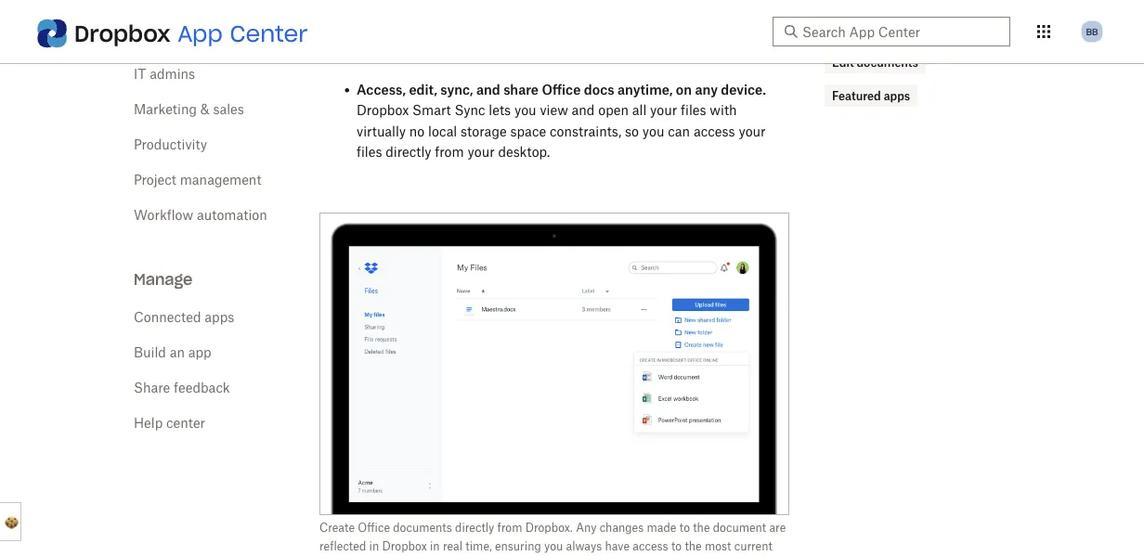 Task type: vqa. For each thing, say whether or not it's contained in the screenshot.
Automation
yes



Task type: locate. For each thing, give the bounding box(es) containing it.
1 horizontal spatial project management link
[[832, 20, 946, 39]]

can
[[524, 0, 547, 1], [482, 6, 504, 22], [400, 48, 422, 64], [668, 124, 690, 139]]

directly
[[386, 144, 431, 160], [455, 521, 494, 535]]

dropbox up it
[[74, 19, 171, 47]]

to right made
[[680, 521, 690, 535]]

marketing
[[134, 101, 197, 117]]

you
[[559, 27, 581, 43], [374, 48, 396, 64], [514, 103, 536, 118], [643, 124, 664, 139], [544, 540, 563, 554]]

edit
[[832, 56, 854, 70]]

0 vertical spatial directly
[[386, 144, 431, 160]]

management up automation
[[180, 172, 261, 188]]

0 horizontal spatial project management
[[134, 172, 261, 188]]

1 vertical spatial office
[[358, 521, 390, 535]]

1 vertical spatial dropbox
[[357, 103, 409, 118]]

your
[[650, 103, 677, 118], [739, 124, 766, 139], [468, 144, 495, 160]]

any
[[576, 521, 597, 535]]

help center
[[134, 415, 205, 431]]

0 horizontal spatial your
[[468, 144, 495, 160]]

0 vertical spatial your
[[650, 103, 677, 118]]

office inside the access, edit, sync, and share office docs anytime, on any device. dropbox smart sync lets you view and open all your files with virtually no local storage space constraints, so you can access your files directly from your desktop.
[[542, 82, 581, 98]]

0 vertical spatial so
[[357, 48, 371, 64]]

dropbox inside the access, edit, sync, and share office docs anytime, on any device. dropbox smart sync lets you view and open all your files with virtually no local storage space constraints, so you can access your files directly from your desktop.
[[357, 103, 409, 118]]

workflow automation link
[[134, 207, 267, 223]]

time,
[[466, 540, 492, 554]]

1 horizontal spatial project management
[[832, 22, 946, 36]]

your right the all
[[650, 103, 677, 118]]

project up workflow
[[134, 172, 176, 188]]

edit,
[[409, 82, 437, 98]]

office up reflected
[[358, 521, 390, 535]]

0 vertical spatial and
[[455, 6, 479, 22]]

files down virtually
[[357, 144, 382, 160]]

featured
[[832, 89, 881, 103]]

0 horizontal spatial so
[[357, 48, 371, 64]]

0 vertical spatial project
[[832, 22, 871, 36]]

and
[[455, 6, 479, 22], [476, 82, 500, 98], [572, 103, 595, 118]]

documents inside create office documents directly from dropbox. any changes made to the document are reflected in dropbox in real time, ensuring you always have access to the most curren
[[393, 521, 452, 535]]

open
[[598, 103, 629, 118]]

latest
[[605, 6, 639, 22]]

1 vertical spatial are
[[769, 521, 786, 535]]

1 horizontal spatial in
[[430, 540, 440, 554]]

0 horizontal spatial apps
[[205, 309, 234, 325]]

0 horizontal spatial from
[[435, 144, 464, 160]]

so down the all
[[625, 124, 639, 139]]

1 horizontal spatial so
[[625, 124, 639, 139]]

with
[[690, 6, 718, 22], [710, 103, 737, 118]]

project management link up workflow automation link
[[134, 172, 261, 188]]

1 horizontal spatial apps
[[884, 89, 910, 103]]

it
[[134, 66, 146, 82]]

0 horizontal spatial office
[[358, 521, 390, 535]]

always
[[566, 540, 602, 554]]

0 vertical spatial dropbox
[[74, 19, 171, 47]]

2 horizontal spatial your
[[739, 124, 766, 139]]

access down any
[[694, 124, 735, 139]]

1 horizontal spatial access
[[694, 124, 735, 139]]

documents up real
[[393, 521, 452, 535]]

directly up time,
[[455, 521, 494, 535]]

dropbox inside create office documents directly from dropbox. any changes made to the document are reflected in dropbox in real time, ensuring you always have access to the most curren
[[382, 540, 427, 554]]

0 vertical spatial office
[[542, 82, 581, 98]]

1 vertical spatial so
[[625, 124, 639, 139]]

center
[[230, 19, 308, 47]]

the down other
[[582, 6, 602, 22]]

0 horizontal spatial project
[[134, 172, 176, 188]]

so
[[357, 48, 371, 64], [625, 124, 639, 139]]

in left real
[[430, 540, 440, 554]]

can down you
[[482, 6, 504, 22]]

from down local
[[435, 144, 464, 160]]

and up commenting
[[455, 6, 479, 22]]

1 vertical spatial access
[[633, 540, 668, 554]]

the up the most
[[693, 521, 710, 535]]

all
[[632, 103, 647, 118]]

can down on
[[668, 124, 690, 139]]

0 vertical spatial project management
[[832, 22, 946, 36]]

the left the most
[[685, 540, 702, 554]]

so down the click.
[[357, 48, 371, 64]]

you down the all
[[643, 124, 664, 139]]

sync,
[[441, 82, 473, 98]]

app
[[188, 345, 211, 360]]

you down dropbox.
[[544, 540, 563, 554]]

0 horizontal spatial in
[[369, 540, 379, 554]]

documents down search app center text field
[[857, 56, 918, 70]]

1 vertical spatial management
[[180, 172, 261, 188]]

and up constraints,
[[572, 103, 595, 118]]

0 vertical spatial the
[[582, 6, 602, 22]]

project management up edit documents link
[[832, 22, 946, 36]]

management up edit documents link
[[874, 22, 946, 36]]

just
[[721, 6, 744, 22]]

are up just
[[706, 0, 725, 1]]

desktop.
[[498, 144, 550, 160]]

1 vertical spatial apps
[[205, 309, 234, 325]]

1 vertical spatial documents
[[393, 521, 452, 535]]

apps inside "link"
[[884, 89, 910, 103]]

are right document
[[769, 521, 786, 535]]

can down line
[[400, 48, 422, 64]]

create
[[319, 521, 355, 535]]

1 vertical spatial project
[[134, 172, 176, 188]]

share feedback
[[134, 380, 230, 396]]

allows
[[516, 27, 555, 43]]

apps up app
[[205, 309, 234, 325]]

0 vertical spatial with
[[690, 6, 718, 22]]

0 horizontal spatial directly
[[386, 144, 431, 160]]

project management
[[832, 22, 946, 36], [134, 172, 261, 188]]

connected apps link
[[134, 309, 234, 325]]

1 horizontal spatial from
[[497, 521, 522, 535]]

2 vertical spatial dropbox
[[382, 540, 427, 554]]

1 horizontal spatial documents
[[857, 56, 918, 70]]

1 horizontal spatial are
[[769, 521, 786, 535]]

lets
[[489, 103, 511, 118]]

1 horizontal spatial office
[[542, 82, 581, 98]]

office
[[542, 82, 581, 98], [358, 521, 390, 535]]

build an app
[[134, 345, 211, 360]]

directly down no
[[386, 144, 431, 160]]

in right reflected
[[369, 540, 379, 554]]

project up the edit
[[832, 22, 871, 36]]

can up update
[[524, 0, 547, 1]]

documents
[[857, 56, 918, 70], [393, 521, 452, 535]]

files down on
[[681, 103, 706, 118]]

project management link up edit documents link
[[832, 20, 946, 39]]

in
[[369, 540, 379, 554], [430, 540, 440, 554]]

work
[[425, 48, 456, 64]]

access
[[694, 124, 735, 139], [633, 540, 668, 554]]

dropbox left real
[[382, 540, 427, 554]]

0 vertical spatial are
[[706, 0, 725, 1]]

2 vertical spatial and
[[572, 103, 595, 118]]

0 horizontal spatial are
[[706, 0, 725, 1]]

made
[[647, 521, 677, 535]]

most
[[705, 540, 731, 554]]

0 horizontal spatial documents
[[393, 521, 452, 535]]

1 horizontal spatial directly
[[455, 521, 494, 535]]

1 vertical spatial from
[[497, 521, 522, 535]]

space
[[510, 124, 546, 139]]

project management for the left project management link
[[134, 172, 261, 188]]

management
[[874, 22, 946, 36], [180, 172, 261, 188]]

0 vertical spatial project management link
[[832, 20, 946, 39]]

and up lets
[[476, 82, 500, 98]]

center
[[166, 415, 205, 431]]

your down device.
[[739, 124, 766, 139]]

bb
[[1086, 26, 1098, 37]]

0 vertical spatial from
[[435, 144, 464, 160]]

1 vertical spatial project management link
[[134, 172, 261, 188]]

ensuring
[[495, 540, 541, 554]]

your down storage
[[468, 144, 495, 160]]

1 vertical spatial project management
[[134, 172, 261, 188]]

an
[[170, 345, 185, 360]]

access down made
[[633, 540, 668, 554]]

0 horizontal spatial management
[[180, 172, 261, 188]]

1 vertical spatial with
[[710, 103, 737, 118]]

build
[[134, 345, 166, 360]]

to right the it on the top
[[566, 6, 578, 22]]

with down any
[[710, 103, 737, 118]]

viewing
[[729, 0, 776, 1]]

0 vertical spatial access
[[694, 124, 735, 139]]

apps for featured apps
[[884, 89, 910, 103]]

can inside the access, edit, sync, and share office docs anytime, on any device. dropbox smart sync lets you view and open all your files with virtually no local storage space constraints, so you can access your files directly from your desktop.
[[668, 124, 690, 139]]

apps down edit documents link
[[884, 89, 910, 103]]

project management up workflow automation link
[[134, 172, 261, 188]]

1 horizontal spatial management
[[874, 22, 946, 36]]

office up the view at left
[[542, 82, 581, 98]]

1 vertical spatial directly
[[455, 521, 494, 535]]

reflected
[[319, 540, 366, 554]]

with up approval
[[690, 6, 718, 22]]

more
[[459, 48, 491, 64]]

project
[[832, 22, 871, 36], [134, 172, 176, 188]]

it admins link
[[134, 66, 195, 82]]

1 horizontal spatial project
[[832, 22, 871, 36]]

0 vertical spatial apps
[[884, 89, 910, 103]]

storage
[[461, 124, 507, 139]]

1 vertical spatial your
[[739, 124, 766, 139]]

dropbox
[[74, 19, 171, 47], [357, 103, 409, 118], [382, 540, 427, 554]]

featured apps link
[[832, 87, 910, 105]]

0 horizontal spatial files
[[357, 144, 382, 160]]

0 horizontal spatial access
[[633, 540, 668, 554]]

1 horizontal spatial your
[[650, 103, 677, 118]]

1 horizontal spatial files
[[681, 103, 706, 118]]

dropbox up virtually
[[357, 103, 409, 118]]

from up ensuring
[[497, 521, 522, 535]]

you inside create office documents directly from dropbox. any changes made to the document are reflected in dropbox in real time, ensuring you always have access to the most curren
[[544, 540, 563, 554]]



Task type: describe. For each thing, give the bounding box(es) containing it.
and inside you can see if other collaborators are viewing or editing a file, and can update it to the latest version with just one click. in-line commenting allows you to streamline approval processes so you can work more efficiently.
[[455, 6, 479, 22]]

1 in from the left
[[369, 540, 379, 554]]

in-
[[392, 27, 409, 43]]

directly inside create office documents directly from dropbox. any changes made to the document are reflected in dropbox in real time, ensuring you always have access to the most curren
[[455, 521, 494, 535]]

have
[[605, 540, 630, 554]]

local
[[428, 124, 457, 139]]

click.
[[357, 27, 388, 43]]

collaborators
[[622, 0, 702, 1]]

marketing & sales
[[134, 101, 244, 117]]

productivity
[[134, 137, 207, 152]]

feedback
[[174, 380, 230, 396]]

processes
[[725, 27, 786, 43]]

you
[[498, 0, 521, 1]]

admins
[[150, 66, 195, 82]]

you up space at the top left of the page
[[514, 103, 536, 118]]

esignature link
[[134, 31, 202, 46]]

0 horizontal spatial project management link
[[134, 172, 261, 188]]

project management for the topmost project management link
[[832, 22, 946, 36]]

with inside you can see if other collaborators are viewing or editing a file, and can update it to the latest version with just one click. in-line commenting allows you to streamline approval processes so you can work more efficiently.
[[690, 6, 718, 22]]

office inside create office documents directly from dropbox. any changes made to the document are reflected in dropbox in real time, ensuring you always have access to the most curren
[[358, 521, 390, 535]]

0 vertical spatial files
[[681, 103, 706, 118]]

bb button
[[1077, 17, 1107, 46]]

real
[[443, 540, 463, 554]]

help center link
[[134, 415, 205, 431]]

connected
[[134, 309, 201, 325]]

other
[[586, 0, 619, 1]]

sync
[[455, 103, 485, 118]]

0 vertical spatial management
[[874, 22, 946, 36]]

changes
[[600, 521, 644, 535]]

a
[[419, 6, 426, 22]]

you down the it on the top
[[559, 27, 581, 43]]

esignature
[[134, 31, 202, 46]]

create office documents directly from dropbox. any changes made to the document are reflected in dropbox in real time, ensuring you always have access to the most curren
[[319, 521, 786, 556]]

1 vertical spatial the
[[693, 521, 710, 535]]

are inside you can see if other collaborators are viewing or editing a file, and can update it to the latest version with just one click. in-line commenting allows you to streamline approval processes so you can work more efficiently.
[[706, 0, 725, 1]]

so inside the access, edit, sync, and share office docs anytime, on any device. dropbox smart sync lets you view and open all your files with virtually no local storage space constraints, so you can access your files directly from your desktop.
[[625, 124, 639, 139]]

automation
[[197, 207, 267, 223]]

version
[[643, 6, 687, 22]]

commenting
[[435, 27, 513, 43]]

no
[[409, 124, 425, 139]]

update
[[508, 6, 551, 22]]

if
[[575, 0, 583, 1]]

one
[[747, 6, 770, 22]]

from inside the access, edit, sync, and share office docs anytime, on any device. dropbox smart sync lets you view and open all your files with virtually no local storage space constraints, so you can access your files directly from your desktop.
[[435, 144, 464, 160]]

2 in from the left
[[430, 540, 440, 554]]

on
[[676, 82, 692, 98]]

anytime,
[[618, 82, 673, 98]]

&
[[200, 101, 210, 117]]

Search App Center text field
[[802, 21, 999, 42]]

view
[[540, 103, 568, 118]]

constraints,
[[550, 124, 621, 139]]

are inside create office documents directly from dropbox. any changes made to the document are reflected in dropbox in real time, ensuring you always have access to the most curren
[[769, 521, 786, 535]]

to down made
[[671, 540, 682, 554]]

1 vertical spatial and
[[476, 82, 500, 98]]

build an app link
[[134, 345, 211, 360]]

virtually
[[357, 124, 406, 139]]

marketing & sales link
[[134, 101, 244, 117]]

it
[[554, 6, 563, 22]]

file,
[[430, 6, 452, 22]]

2 vertical spatial your
[[468, 144, 495, 160]]

editing
[[373, 6, 416, 22]]

access, edit, sync, and share office docs anytime, on any device. dropbox smart sync lets you view and open all your files with virtually no local storage space constraints, so you can access your files directly from your desktop.
[[357, 82, 766, 160]]

productivity link
[[134, 137, 207, 152]]

document
[[713, 521, 766, 535]]

approval
[[669, 27, 721, 43]]

device.
[[721, 82, 766, 98]]

you can see if other collaborators are viewing or editing a file, and can update it to the latest version with just one click. in-line commenting allows you to streamline approval processes so you can work more efficiently.
[[357, 0, 786, 64]]

share
[[504, 82, 539, 98]]

app
[[178, 19, 223, 47]]

dropbox.
[[525, 521, 573, 535]]

0 vertical spatial documents
[[857, 56, 918, 70]]

it admins
[[134, 66, 195, 82]]

streamline
[[600, 27, 665, 43]]

efficiently.
[[495, 48, 557, 64]]

edit documents link
[[832, 53, 918, 72]]

share feedback link
[[134, 380, 230, 396]]

access inside the access, edit, sync, and share office docs anytime, on any device. dropbox smart sync lets you view and open all your files with virtually no local storage space constraints, so you can access your files directly from your desktop.
[[694, 124, 735, 139]]

the inside you can see if other collaborators are viewing or editing a file, and can update it to the latest version with just one click. in-line commenting allows you to streamline approval processes so you can work more efficiently.
[[582, 6, 602, 22]]

from inside create office documents directly from dropbox. any changes made to the document are reflected in dropbox in real time, ensuring you always have access to the most curren
[[497, 521, 522, 535]]

access,
[[357, 82, 406, 98]]

sales
[[213, 101, 244, 117]]

so inside you can see if other collaborators are viewing or editing a file, and can update it to the latest version with just one click. in-line commenting allows you to streamline approval processes so you can work more efficiently.
[[357, 48, 371, 64]]

to down other
[[584, 27, 597, 43]]

help
[[134, 415, 163, 431]]

featured apps
[[832, 89, 910, 103]]

directly inside the access, edit, sync, and share office docs anytime, on any device. dropbox smart sync lets you view and open all your files with virtually no local storage space constraints, so you can access your files directly from your desktop.
[[386, 144, 431, 160]]

or
[[357, 6, 369, 22]]

manage
[[134, 270, 193, 289]]

1 vertical spatial files
[[357, 144, 382, 160]]

with inside the access, edit, sync, and share office docs anytime, on any device. dropbox smart sync lets you view and open all your files with virtually no local storage space constraints, so you can access your files directly from your desktop.
[[710, 103, 737, 118]]

dropbox app center
[[74, 19, 308, 47]]

edit documents
[[832, 56, 918, 70]]

share
[[134, 380, 170, 396]]

workflow
[[134, 207, 193, 223]]

docs
[[584, 82, 614, 98]]

you down the click.
[[374, 48, 396, 64]]

connected apps
[[134, 309, 234, 325]]

2 vertical spatial the
[[685, 540, 702, 554]]

access inside create office documents directly from dropbox. any changes made to the document are reflected in dropbox in real time, ensuring you always have access to the most curren
[[633, 540, 668, 554]]

apps for connected apps
[[205, 309, 234, 325]]

smart
[[412, 103, 451, 118]]

line
[[409, 27, 431, 43]]

see
[[550, 0, 571, 1]]



